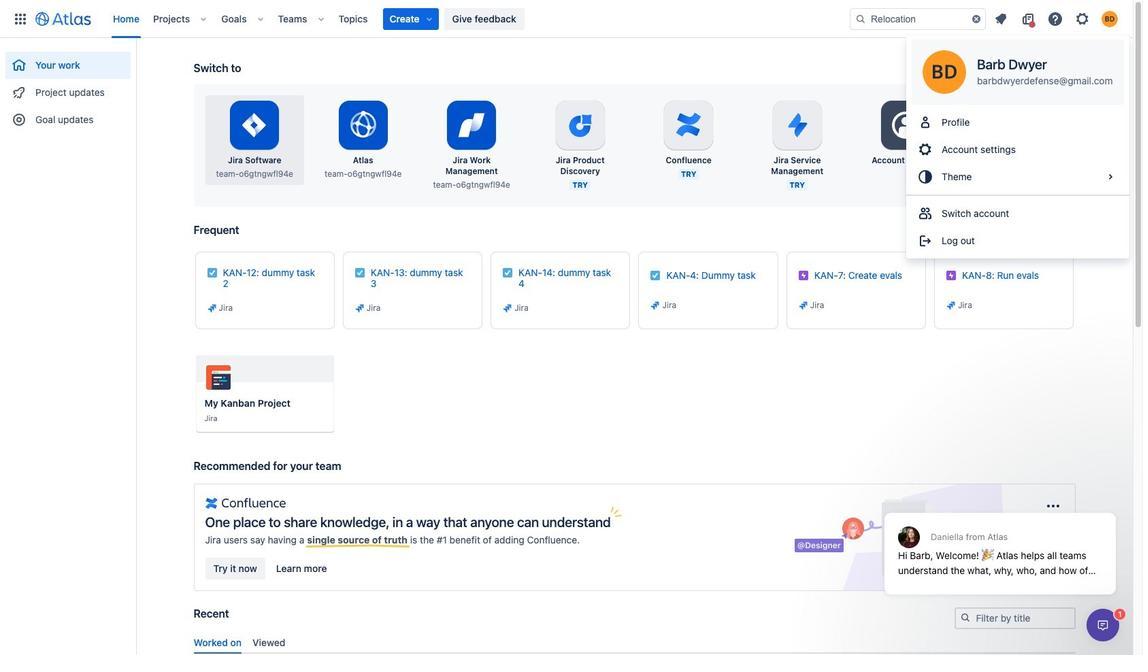 Task type: vqa. For each thing, say whether or not it's contained in the screenshot.
the bottom dialog
yes



Task type: locate. For each thing, give the bounding box(es) containing it.
Filter by title field
[[956, 609, 1074, 628]]

Search field
[[850, 8, 986, 30]]

jira image
[[650, 300, 661, 311], [650, 300, 661, 311], [798, 300, 809, 311], [798, 300, 809, 311], [946, 300, 957, 311], [207, 303, 217, 314], [502, 303, 513, 314]]

settings image
[[998, 109, 1031, 142]]

tab list
[[188, 631, 1081, 654]]

jira image
[[946, 300, 957, 311], [207, 303, 217, 314], [355, 303, 365, 314], [355, 303, 365, 314], [502, 303, 513, 314]]

banner
[[0, 0, 1133, 38]]

search image
[[960, 613, 971, 623]]

group
[[5, 38, 131, 137], [907, 105, 1130, 195], [907, 195, 1130, 259]]

settings image
[[1075, 11, 1091, 27], [890, 109, 922, 142]]

0 horizontal spatial settings image
[[890, 109, 922, 142]]

confluence image
[[205, 496, 286, 512], [205, 496, 286, 512]]

1 vertical spatial dialog
[[1087, 609, 1120, 642]]

None search field
[[850, 8, 986, 30]]

cross-flow recommendation banner element
[[194, 459, 1076, 608]]

0 vertical spatial settings image
[[1075, 11, 1091, 27]]

dialog
[[878, 480, 1123, 605], [1087, 609, 1120, 642]]



Task type: describe. For each thing, give the bounding box(es) containing it.
account image
[[1102, 11, 1118, 27]]

1 vertical spatial settings image
[[890, 109, 922, 142]]

1 horizontal spatial settings image
[[1075, 11, 1091, 27]]

search image
[[856, 13, 866, 24]]

notifications image
[[993, 11, 1009, 27]]

top element
[[8, 0, 850, 38]]

switch to... image
[[12, 11, 29, 27]]

help image
[[1048, 11, 1064, 27]]

0 vertical spatial dialog
[[878, 480, 1123, 605]]

clear search session image
[[971, 13, 982, 24]]



